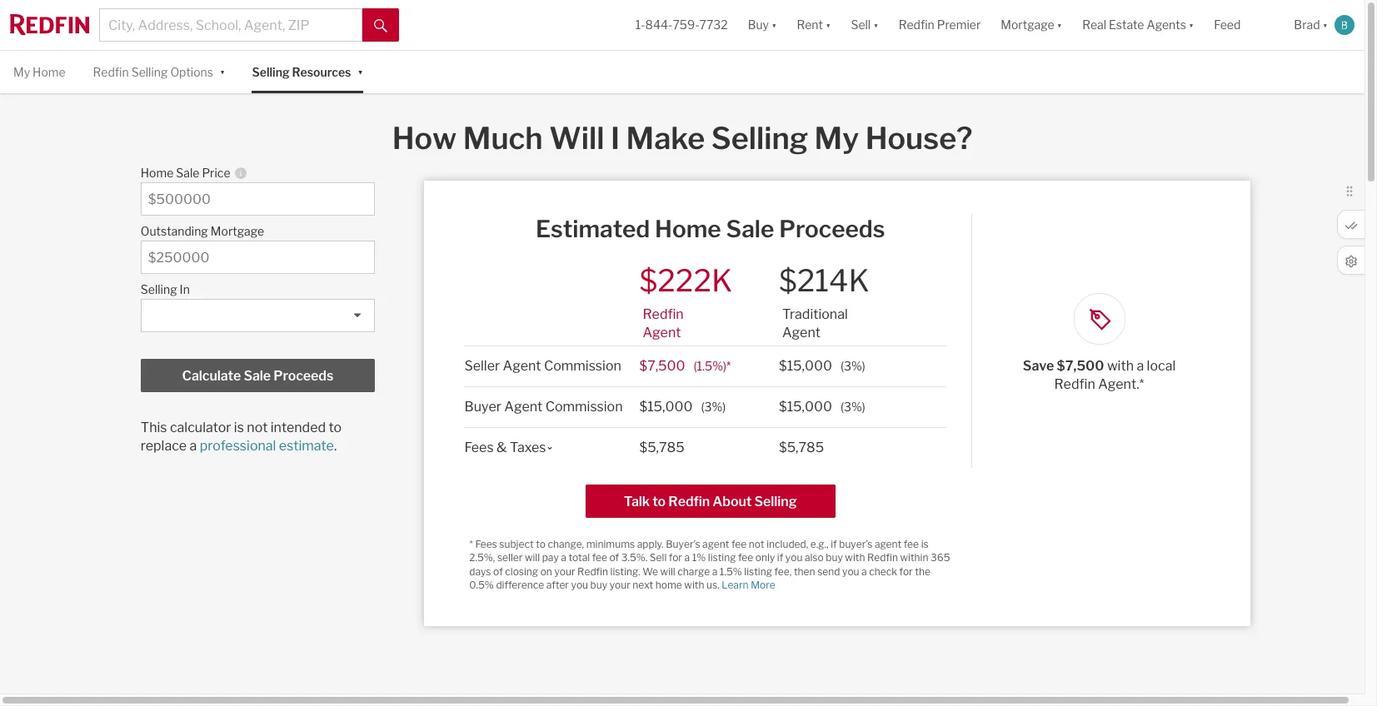 Task type: describe. For each thing, give the bounding box(es) containing it.
professional estimate link
[[200, 439, 334, 454]]

1 vertical spatial for
[[900, 566, 913, 578]]

844-
[[646, 18, 673, 32]]

buy ▾
[[748, 18, 777, 32]]

1-844-759-7732
[[636, 18, 728, 32]]

mortgage ▾ button
[[1001, 0, 1063, 50]]

days
[[469, 566, 491, 578]]

0 horizontal spatial your
[[555, 566, 576, 578]]

agent inside '$214k traditional agent'
[[783, 325, 821, 341]]

subject
[[500, 538, 534, 551]]

estimate
[[279, 439, 334, 454]]

feed
[[1215, 18, 1241, 32]]

(3%) for $15,000
[[841, 400, 866, 414]]

minimums
[[587, 538, 635, 551]]

talk to redfin about selling
[[624, 494, 797, 510]]

2 vertical spatial with
[[685, 579, 705, 592]]

only
[[756, 552, 775, 564]]

this calculator is not intended to replace a
[[141, 420, 342, 454]]

&
[[497, 440, 507, 456]]

selling inside selling resources ▾
[[252, 65, 290, 79]]

0 horizontal spatial you
[[571, 579, 588, 592]]

$214k traditional agent
[[779, 263, 870, 341]]

0 vertical spatial of
[[610, 552, 619, 564]]

on
[[541, 566, 552, 578]]

save $7,500
[[1023, 359, 1108, 374]]

fee left only
[[738, 552, 754, 564]]

rent
[[797, 18, 823, 32]]

professional estimate .
[[200, 439, 337, 454]]

sale for price
[[176, 166, 200, 180]]

▾ inside sell ▾ dropdown button
[[874, 18, 879, 32]]

a up "us."
[[712, 566, 718, 578]]

in
[[180, 283, 190, 297]]

brad
[[1295, 18, 1321, 32]]

1 vertical spatial your
[[610, 579, 631, 592]]

my home link
[[13, 51, 66, 94]]

apply.
[[637, 538, 664, 551]]

0 horizontal spatial $7,500
[[640, 358, 686, 374]]

▾ inside redfin selling options ▾
[[220, 64, 225, 78]]

1 vertical spatial will
[[661, 566, 676, 578]]

(3%) for $7,500
[[841, 359, 866, 373]]

1 $5,785 from the left
[[640, 440, 685, 456]]

options
[[170, 65, 213, 79]]

user photo image
[[1335, 15, 1355, 35]]

redfin selling options link
[[93, 51, 213, 94]]

1 horizontal spatial buy
[[826, 552, 843, 564]]

closing
[[505, 566, 538, 578]]

redfin up "buyer's"
[[669, 494, 710, 510]]

with a local redfin agent.*
[[1055, 359, 1176, 393]]

not inside this calculator is not intended to replace a
[[247, 420, 268, 436]]

intended
[[271, 420, 326, 436]]

will
[[549, 120, 605, 157]]

fee up the 1.5%
[[732, 538, 747, 551]]

1 vertical spatial if
[[777, 552, 784, 564]]

buy ▾ button
[[748, 0, 777, 50]]

agent right buyer at the left bottom of page
[[504, 399, 543, 415]]

0 vertical spatial fees
[[465, 440, 494, 456]]

price
[[202, 166, 230, 180]]

.
[[334, 439, 337, 454]]

home for estimated home sale proceeds
[[655, 215, 722, 244]]

feed button
[[1205, 0, 1285, 50]]

a inside this calculator is not intended to replace a
[[190, 439, 197, 454]]

resources
[[292, 65, 351, 79]]

2 $5,785 from the left
[[779, 440, 825, 456]]

1.5%
[[720, 566, 742, 578]]

buyer's
[[839, 538, 873, 551]]

save
[[1023, 359, 1055, 374]]

real estate agents ▾
[[1083, 18, 1195, 32]]

buyer agent commission
[[465, 399, 623, 415]]

$7,500 (1.5%) *
[[640, 358, 731, 374]]

commission for buyer agent commission
[[546, 399, 623, 415]]

buyer's
[[666, 538, 701, 551]]

redfin up check
[[868, 552, 898, 564]]

real
[[1083, 18, 1107, 32]]

brad ▾
[[1295, 18, 1329, 32]]

charge
[[678, 566, 710, 578]]

e.g.,
[[811, 538, 829, 551]]

commission for seller agent commission
[[544, 358, 622, 374]]

2 agent from the left
[[875, 538, 902, 551]]

sell ▾ button
[[841, 0, 889, 50]]

▾ inside rent ▾ dropdown button
[[826, 18, 831, 32]]

* inside * fees subject to change, minimums apply. buyer's agent fee not included, e.g., if buyer's agent fee is 2.5%, seller will pay a total fee of 3.5%. sell for a 1% listing fee only if you also buy with redfin within 365 days of closing on your redfin listing. we will charge a 1.5% listing fee, then send you a check for the 0.5% difference after you buy your next home with us.
[[469, 538, 473, 551]]

replace
[[141, 439, 187, 454]]

the
[[915, 566, 931, 578]]

professional
[[200, 439, 276, 454]]

7732
[[700, 18, 728, 32]]

fee,
[[775, 566, 792, 578]]

check
[[870, 566, 898, 578]]

0 horizontal spatial buy
[[591, 579, 608, 592]]

1 horizontal spatial proceeds
[[779, 215, 886, 244]]

redfin inside '$222k redfin agent'
[[643, 307, 684, 322]]

real estate agents ▾ button
[[1073, 0, 1205, 50]]

difference
[[496, 579, 544, 592]]

seller
[[465, 358, 500, 374]]

buy ▾ button
[[738, 0, 787, 50]]

to inside button
[[653, 494, 666, 510]]

Home Sale Price text field
[[148, 192, 367, 208]]

agent inside '$222k redfin agent'
[[643, 325, 681, 341]]

us.
[[707, 579, 720, 592]]

talk to redfin about selling button
[[586, 485, 836, 518]]

learn more
[[722, 579, 776, 592]]

seller agent commission
[[465, 358, 622, 374]]

agent.*
[[1099, 377, 1145, 393]]

$15,000 for $7,500
[[779, 358, 833, 374]]

calculate sale proceeds button
[[141, 359, 375, 393]]

$222k
[[640, 263, 733, 299]]

estimated home sale proceeds
[[536, 215, 886, 244]]

buy
[[748, 18, 769, 32]]

rent ▾ button
[[787, 0, 841, 50]]

pay
[[542, 552, 559, 564]]

total
[[569, 552, 590, 564]]

0 horizontal spatial mortgage
[[211, 224, 264, 239]]

send
[[818, 566, 841, 578]]

how
[[392, 120, 457, 157]]

change,
[[548, 538, 584, 551]]

mortgage ▾
[[1001, 18, 1063, 32]]

calculate sale proceeds
[[182, 369, 334, 384]]

talk
[[624, 494, 650, 510]]

proceeds inside button
[[274, 369, 334, 384]]

next
[[633, 579, 654, 592]]



Task type: locate. For each thing, give the bounding box(es) containing it.
1 vertical spatial with
[[845, 552, 865, 564]]

local
[[1147, 359, 1176, 374]]

0 horizontal spatial is
[[234, 420, 244, 436]]

a down calculator
[[190, 439, 197, 454]]

1 vertical spatial sale
[[726, 215, 775, 244]]

1 vertical spatial sell
[[650, 552, 667, 564]]

redfin
[[899, 18, 935, 32], [93, 65, 129, 79], [643, 307, 684, 322], [1055, 377, 1096, 393], [669, 494, 710, 510], [868, 552, 898, 564], [578, 566, 608, 578]]

0 horizontal spatial listing
[[708, 552, 736, 564]]

0 vertical spatial sale
[[176, 166, 200, 180]]

to up pay
[[536, 538, 546, 551]]

0 horizontal spatial my
[[13, 65, 30, 79]]

1 vertical spatial commission
[[546, 399, 623, 415]]

▾ right agents at the right top of page
[[1189, 18, 1195, 32]]

agents
[[1147, 18, 1187, 32]]

sell right rent ▾
[[851, 18, 871, 32]]

2 horizontal spatial with
[[1108, 359, 1134, 374]]

agent
[[643, 325, 681, 341], [783, 325, 821, 341], [503, 358, 541, 374], [504, 399, 543, 415]]

a left 1%
[[685, 552, 690, 564]]

365
[[931, 552, 951, 564]]

1 horizontal spatial will
[[661, 566, 676, 578]]

with inside with a local redfin agent.*
[[1108, 359, 1134, 374]]

* down '$222k redfin agent'
[[727, 359, 731, 373]]

0 vertical spatial not
[[247, 420, 268, 436]]

my
[[13, 65, 30, 79], [815, 120, 859, 157]]

not inside * fees subject to change, minimums apply. buyer's agent fee not included, e.g., if buyer's agent fee is 2.5%, seller will pay a total fee of 3.5%. sell for a 1% listing fee only if you also buy with redfin within 365 days of closing on your redfin listing. we will charge a 1.5% listing fee, then send you a check for the 0.5% difference after you buy your next home with us.
[[749, 538, 765, 551]]

you right after at bottom
[[571, 579, 588, 592]]

* fees subject to change, minimums apply. buyer's agent fee not included, e.g., if buyer's agent fee is 2.5%, seller will pay a total fee of 3.5%. sell for a 1% listing fee only if you also buy with redfin within 365 days of closing on your redfin listing. we will charge a 1.5% listing fee, then send you a check for the 0.5% difference after you buy your next home with us.
[[469, 538, 951, 592]]

proceeds up $214k
[[779, 215, 886, 244]]

with down buyer's
[[845, 552, 865, 564]]

0 vertical spatial with
[[1108, 359, 1134, 374]]

selling resources ▾
[[252, 64, 363, 79]]

redfin down total at bottom
[[578, 566, 608, 578]]

to inside * fees subject to change, minimums apply. buyer's agent fee not included, e.g., if buyer's agent fee is 2.5%, seller will pay a total fee of 3.5%. sell for a 1% listing fee only if you also buy with redfin within 365 days of closing on your redfin listing. we will charge a 1.5% listing fee, then send you a check for the 0.5% difference after you buy your next home with us.
[[536, 538, 546, 551]]

sell ▾ button
[[851, 0, 879, 50]]

fees & taxes
[[465, 440, 546, 456]]

$15,000 for $15,000
[[779, 399, 833, 415]]

0 horizontal spatial not
[[247, 420, 268, 436]]

sale
[[176, 166, 200, 180], [726, 215, 775, 244], [244, 369, 271, 384]]

▾ right brad
[[1323, 18, 1329, 32]]

▾ right buy
[[772, 18, 777, 32]]

0 vertical spatial commission
[[544, 358, 622, 374]]

2.5%,
[[469, 552, 495, 564]]

0 horizontal spatial for
[[669, 552, 683, 564]]

redfin left premier
[[899, 18, 935, 32]]

1 horizontal spatial to
[[536, 538, 546, 551]]

redfin inside with a local redfin agent.*
[[1055, 377, 1096, 393]]

▾ left real at the top of page
[[1057, 18, 1063, 32]]

agent up '$7,500 (1.5%) *'
[[643, 325, 681, 341]]

a
[[1137, 359, 1145, 374], [190, 439, 197, 454], [561, 552, 567, 564], [685, 552, 690, 564], [712, 566, 718, 578], [862, 566, 867, 578]]

to up .
[[329, 420, 342, 436]]

selling in element
[[141, 274, 367, 299]]

your up after at bottom
[[555, 566, 576, 578]]

$15,000 (3%) for $7,500
[[779, 358, 866, 374]]

0 vertical spatial my
[[13, 65, 30, 79]]

included,
[[767, 538, 809, 551]]

$15,000
[[779, 358, 833, 374], [640, 399, 693, 415], [779, 399, 833, 415]]

1 vertical spatial is
[[922, 538, 929, 551]]

will up home
[[661, 566, 676, 578]]

0 horizontal spatial to
[[329, 420, 342, 436]]

agent up check
[[875, 538, 902, 551]]

2 horizontal spatial you
[[843, 566, 860, 578]]

selling
[[131, 65, 168, 79], [252, 65, 290, 79], [712, 120, 809, 157], [141, 283, 177, 297], [755, 494, 797, 510]]

of right 'days'
[[493, 566, 503, 578]]

0 horizontal spatial sale
[[176, 166, 200, 180]]

fees left &
[[465, 440, 494, 456]]

you down included,
[[786, 552, 803, 564]]

City, Address, School, Agent, ZIP search field
[[99, 8, 363, 42]]

0 vertical spatial proceeds
[[779, 215, 886, 244]]

agent right seller
[[503, 358, 541, 374]]

redfin down $222k
[[643, 307, 684, 322]]

commission down the seller agent commission
[[546, 399, 623, 415]]

listing.
[[611, 566, 641, 578]]

to
[[329, 420, 342, 436], [653, 494, 666, 510], [536, 538, 546, 551]]

$214k
[[779, 263, 870, 299]]

a inside with a local redfin agent.*
[[1137, 359, 1145, 374]]

0 horizontal spatial with
[[685, 579, 705, 592]]

(1.5%)
[[694, 359, 727, 373]]

▾
[[772, 18, 777, 32], [826, 18, 831, 32], [874, 18, 879, 32], [1057, 18, 1063, 32], [1189, 18, 1195, 32], [1323, 18, 1329, 32], [220, 64, 225, 78], [358, 64, 363, 78]]

selling resources link
[[252, 51, 351, 94]]

if up "fee,"
[[777, 552, 784, 564]]

1 horizontal spatial is
[[922, 538, 929, 551]]

0 vertical spatial sell
[[851, 18, 871, 32]]

1%
[[692, 552, 706, 564]]

will up closing
[[525, 552, 540, 564]]

1 vertical spatial listing
[[745, 566, 773, 578]]

is inside * fees subject to change, minimums apply. buyer's agent fee not included, e.g., if buyer's agent fee is 2.5%, seller will pay a total fee of 3.5%. sell for a 1% listing fee only if you also buy with redfin within 365 days of closing on your redfin listing. we will charge a 1.5% listing fee, then send you a check for the 0.5% difference after you buy your next home with us.
[[922, 538, 929, 551]]

0 vertical spatial if
[[831, 538, 837, 551]]

buyer
[[465, 399, 502, 415]]

2 horizontal spatial sale
[[726, 215, 775, 244]]

0 horizontal spatial agent
[[703, 538, 730, 551]]

outstanding mortgage element
[[141, 216, 367, 241]]

$7,500 left (1.5%)
[[640, 358, 686, 374]]

▾ inside buy ▾ dropdown button
[[772, 18, 777, 32]]

is up within
[[922, 538, 929, 551]]

0 vertical spatial your
[[555, 566, 576, 578]]

premier
[[937, 18, 981, 32]]

▾ right resources
[[358, 64, 363, 78]]

1 horizontal spatial you
[[786, 552, 803, 564]]

of down minimums
[[610, 552, 619, 564]]

with up agent.*
[[1108, 359, 1134, 374]]

redfin premier
[[899, 18, 981, 32]]

rent ▾
[[797, 18, 831, 32]]

0 vertical spatial mortgage
[[1001, 18, 1055, 32]]

1 horizontal spatial mortgage
[[1001, 18, 1055, 32]]

with
[[1108, 359, 1134, 374], [845, 552, 865, 564], [685, 579, 705, 592]]

sale for proceeds
[[244, 369, 271, 384]]

1 horizontal spatial sale
[[244, 369, 271, 384]]

1 horizontal spatial with
[[845, 552, 865, 564]]

for down "buyer's"
[[669, 552, 683, 564]]

▾ inside mortgage ▾ dropdown button
[[1057, 18, 1063, 32]]

outstanding mortgage
[[141, 224, 264, 239]]

selling inside redfin selling options ▾
[[131, 65, 168, 79]]

a left check
[[862, 566, 867, 578]]

1 vertical spatial buy
[[591, 579, 608, 592]]

mortgage up outstanding mortgage text box
[[211, 224, 264, 239]]

1 horizontal spatial listing
[[745, 566, 773, 578]]

0 vertical spatial buy
[[826, 552, 843, 564]]

will
[[525, 552, 540, 564], [661, 566, 676, 578]]

sell inside dropdown button
[[851, 18, 871, 32]]

listing up the 1.5%
[[708, 552, 736, 564]]

buy up send
[[826, 552, 843, 564]]

▾ right rent ▾
[[874, 18, 879, 32]]

about
[[713, 494, 752, 510]]

2 vertical spatial sale
[[244, 369, 271, 384]]

fees inside * fees subject to change, minimums apply. buyer's agent fee not included, e.g., if buyer's agent fee is 2.5%, seller will pay a total fee of 3.5%. sell for a 1% listing fee only if you also buy with redfin within 365 days of closing on your redfin listing. we will charge a 1.5% listing fee, then send you a check for the 0.5% difference after you buy your next home with us.
[[475, 538, 497, 551]]

submit search image
[[374, 19, 388, 32]]

2 vertical spatial home
[[655, 215, 722, 244]]

agent down "traditional"
[[783, 325, 821, 341]]

1 vertical spatial *
[[469, 538, 473, 551]]

fee
[[732, 538, 747, 551], [904, 538, 919, 551], [592, 552, 608, 564], [738, 552, 754, 564]]

home
[[656, 579, 682, 592]]

rent ▾ button
[[797, 0, 831, 50]]

redfin right my home
[[93, 65, 129, 79]]

1-844-759-7732 link
[[636, 18, 728, 32]]

1 agent from the left
[[703, 538, 730, 551]]

sale left price
[[176, 166, 200, 180]]

0 horizontal spatial will
[[525, 552, 540, 564]]

this
[[141, 420, 167, 436]]

1 vertical spatial you
[[843, 566, 860, 578]]

1-
[[636, 18, 646, 32]]

proceeds up intended on the bottom of page
[[274, 369, 334, 384]]

fees up the '2.5%,'
[[475, 538, 497, 551]]

1 horizontal spatial if
[[831, 538, 837, 551]]

mortgage inside dropdown button
[[1001, 18, 1055, 32]]

house?
[[866, 120, 973, 157]]

after
[[547, 579, 569, 592]]

1 horizontal spatial sell
[[851, 18, 871, 32]]

$15,000 (3%)
[[779, 358, 866, 374], [640, 399, 726, 415], [779, 399, 866, 415]]

if right e.g.,
[[831, 538, 837, 551]]

fee down minimums
[[592, 552, 608, 564]]

selling in
[[141, 283, 190, 297]]

1 horizontal spatial your
[[610, 579, 631, 592]]

redfin inside redfin selling options ▾
[[93, 65, 129, 79]]

is
[[234, 420, 244, 436], [922, 538, 929, 551]]

1 horizontal spatial home
[[141, 166, 174, 180]]

you
[[786, 552, 803, 564], [843, 566, 860, 578], [571, 579, 588, 592]]

0 vertical spatial for
[[669, 552, 683, 564]]

0 horizontal spatial if
[[777, 552, 784, 564]]

sell down apply.
[[650, 552, 667, 564]]

seller
[[498, 552, 523, 564]]

1 horizontal spatial for
[[900, 566, 913, 578]]

sale up $222k
[[726, 215, 775, 244]]

my home
[[13, 65, 66, 79]]

1 horizontal spatial my
[[815, 120, 859, 157]]

$7,500 right save at the bottom of page
[[1057, 359, 1105, 374]]

agent up 1%
[[703, 538, 730, 551]]

listing
[[708, 552, 736, 564], [745, 566, 773, 578]]

with down charge
[[685, 579, 705, 592]]

home for my home
[[33, 65, 66, 79]]

sell ▾
[[851, 18, 879, 32]]

a left local
[[1137, 359, 1145, 374]]

is up professional
[[234, 420, 244, 436]]

1 horizontal spatial of
[[610, 552, 619, 564]]

not
[[247, 420, 268, 436], [749, 538, 765, 551]]

to inside this calculator is not intended to replace a
[[329, 420, 342, 436]]

traditional
[[783, 307, 848, 322]]

1 horizontal spatial not
[[749, 538, 765, 551]]

2 vertical spatial to
[[536, 538, 546, 551]]

0 vertical spatial home
[[33, 65, 66, 79]]

▾ inside real estate agents ▾ link
[[1189, 18, 1195, 32]]

1 horizontal spatial *
[[727, 359, 731, 373]]

of
[[610, 552, 619, 564], [493, 566, 503, 578]]

1 vertical spatial to
[[653, 494, 666, 510]]

2 vertical spatial you
[[571, 579, 588, 592]]

redfin selling options ▾
[[93, 64, 225, 79]]

is inside this calculator is not intended to replace a
[[234, 420, 244, 436]]

fee up within
[[904, 538, 919, 551]]

redfin down save $7,500
[[1055, 377, 1096, 393]]

commission up 'buyer agent commission'
[[544, 358, 622, 374]]

0 vertical spatial *
[[727, 359, 731, 373]]

2 horizontal spatial to
[[653, 494, 666, 510]]

1 vertical spatial of
[[493, 566, 503, 578]]

0 horizontal spatial proceeds
[[274, 369, 334, 384]]

estate
[[1109, 18, 1145, 32]]

mortgage left real at the top of page
[[1001, 18, 1055, 32]]

$222k redfin agent
[[640, 263, 733, 341]]

2 horizontal spatial home
[[655, 215, 722, 244]]

outstanding
[[141, 224, 208, 239]]

1 horizontal spatial $7,500
[[1057, 359, 1105, 374]]

0 vertical spatial will
[[525, 552, 540, 564]]

1 horizontal spatial $5,785
[[779, 440, 825, 456]]

0 horizontal spatial home
[[33, 65, 66, 79]]

1 vertical spatial not
[[749, 538, 765, 551]]

1 vertical spatial my
[[815, 120, 859, 157]]

you right send
[[843, 566, 860, 578]]

0 horizontal spatial sell
[[650, 552, 667, 564]]

listing up more
[[745, 566, 773, 578]]

3.5%.
[[622, 552, 648, 564]]

(3%)
[[841, 359, 866, 373], [701, 400, 726, 414], [841, 400, 866, 414]]

* up the '2.5%,'
[[469, 538, 473, 551]]

1 vertical spatial fees
[[475, 538, 497, 551]]

i
[[611, 120, 620, 157]]

selling inside button
[[755, 494, 797, 510]]

0 vertical spatial is
[[234, 420, 244, 436]]

calculate
[[182, 369, 241, 384]]

to right talk on the bottom left
[[653, 494, 666, 510]]

0 horizontal spatial of
[[493, 566, 503, 578]]

buy right after at bottom
[[591, 579, 608, 592]]

for
[[669, 552, 683, 564], [900, 566, 913, 578]]

within
[[901, 552, 929, 564]]

1 vertical spatial proceeds
[[274, 369, 334, 384]]

0 horizontal spatial $5,785
[[640, 440, 685, 456]]

then
[[794, 566, 816, 578]]

Outstanding Mortgage text field
[[148, 250, 367, 266]]

0.5%
[[469, 579, 494, 592]]

1 horizontal spatial agent
[[875, 538, 902, 551]]

0 vertical spatial to
[[329, 420, 342, 436]]

sale right calculate
[[244, 369, 271, 384]]

agent
[[703, 538, 730, 551], [875, 538, 902, 551]]

sale inside button
[[244, 369, 271, 384]]

0 horizontal spatial *
[[469, 538, 473, 551]]

estimated
[[536, 215, 650, 244]]

sell inside * fees subject to change, minimums apply. buyer's agent fee not included, e.g., if buyer's agent fee is 2.5%, seller will pay a total fee of 3.5%. sell for a 1% listing fee only if you also buy with redfin within 365 days of closing on your redfin listing. we will charge a 1.5% listing fee, then send you a check for the 0.5% difference after you buy your next home with us.
[[650, 552, 667, 564]]

your down listing.
[[610, 579, 631, 592]]

* inside '$7,500 (1.5%) *'
[[727, 359, 731, 373]]

▾ right rent
[[826, 18, 831, 32]]

$15,000 (3%) for $15,000
[[779, 399, 866, 415]]

1 vertical spatial home
[[141, 166, 174, 180]]

0 vertical spatial listing
[[708, 552, 736, 564]]

▾ inside selling resources ▾
[[358, 64, 363, 78]]

▾ right options
[[220, 64, 225, 78]]

$5,785
[[640, 440, 685, 456], [779, 440, 825, 456]]

we
[[643, 566, 658, 578]]

0 vertical spatial you
[[786, 552, 803, 564]]

1 vertical spatial mortgage
[[211, 224, 264, 239]]

a right pay
[[561, 552, 567, 564]]

not up only
[[749, 538, 765, 551]]

for down within
[[900, 566, 913, 578]]

759-
[[673, 18, 700, 32]]

real estate agents ▾ link
[[1083, 0, 1195, 50]]

not up professional estimate link
[[247, 420, 268, 436]]



Task type: vqa. For each thing, say whether or not it's contained in the screenshot.
Consider in Buying And Renting Each Have Their Own Costs To Consider - And This Can Make The Difference Between Becoming A Renter Or A Homeowner. To Buy, You'Ll Need Enough Money In The Bank To Afford A
no



